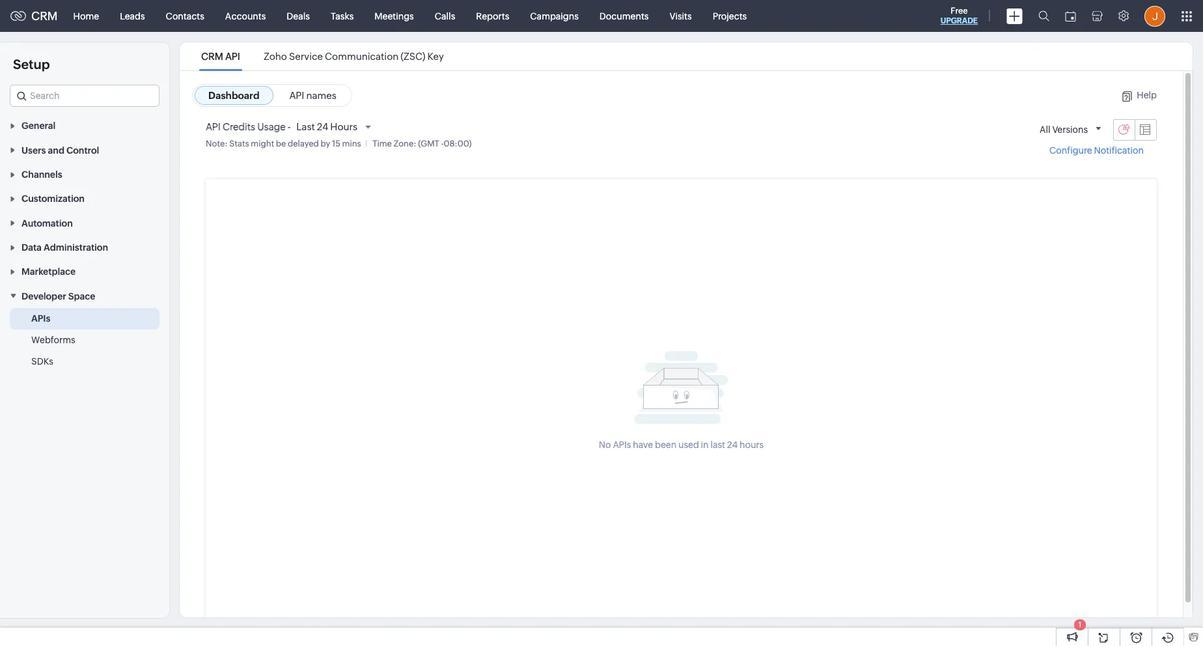 Task type: describe. For each thing, give the bounding box(es) containing it.
time
[[373, 139, 392, 148]]

leads link
[[109, 0, 155, 32]]

credits
[[223, 121, 255, 132]]

automation button
[[0, 211, 169, 235]]

general button
[[0, 113, 169, 138]]

note:
[[206, 139, 228, 148]]

reports
[[476, 11, 509, 21]]

time zone: (gmt -08:00)
[[373, 139, 472, 148]]

accounts
[[225, 11, 266, 21]]

data
[[21, 242, 42, 253]]

notification
[[1094, 145, 1144, 156]]

users
[[21, 145, 46, 155]]

All Versions field
[[1035, 119, 1109, 141]]

channels
[[21, 169, 62, 180]]

free upgrade
[[941, 6, 978, 25]]

zoho service communication (zsc) key
[[264, 51, 444, 62]]

accounts link
[[215, 0, 276, 32]]

dashboard
[[208, 90, 260, 101]]

users and control
[[21, 145, 99, 155]]

calls
[[435, 11, 455, 21]]

channels button
[[0, 162, 169, 186]]

home link
[[63, 0, 109, 32]]

help
[[1137, 90, 1157, 100]]

search element
[[1031, 0, 1058, 32]]

hours
[[740, 440, 764, 450]]

15
[[332, 139, 341, 148]]

- for (gmt
[[441, 139, 444, 148]]

crm for crm api
[[201, 51, 223, 62]]

crm api link
[[199, 51, 242, 62]]

tasks
[[331, 11, 354, 21]]

sdks link
[[31, 355, 53, 368]]

no apis have been used in last 24 hours
[[599, 440, 764, 450]]

visits link
[[659, 0, 702, 32]]

no
[[599, 440, 611, 450]]

zoho service communication (zsc) key link
[[262, 51, 446, 62]]

configure
[[1050, 145, 1093, 156]]

delayed
[[288, 139, 319, 148]]

data administration button
[[0, 235, 169, 259]]

0 vertical spatial api
[[225, 51, 240, 62]]

service
[[289, 51, 323, 62]]

marketplace
[[21, 267, 76, 277]]

campaigns link
[[520, 0, 589, 32]]

setup
[[13, 57, 50, 72]]

projects
[[713, 11, 747, 21]]

used
[[679, 440, 699, 450]]

calendar image
[[1065, 11, 1076, 21]]

tasks link
[[320, 0, 364, 32]]

search image
[[1039, 10, 1050, 21]]

08:00)
[[444, 139, 472, 148]]

dashboard link
[[195, 86, 273, 105]]

marketplace button
[[0, 259, 169, 284]]

contacts link
[[155, 0, 215, 32]]

crm link
[[10, 9, 58, 23]]

key
[[428, 51, 444, 62]]

- for usage
[[288, 121, 291, 132]]

api credits usage - last 24 hours
[[206, 121, 358, 132]]

upgrade
[[941, 16, 978, 25]]

api names link
[[276, 86, 350, 105]]

list containing crm api
[[190, 42, 456, 70]]

meetings
[[375, 11, 414, 21]]

configure notification
[[1050, 145, 1144, 156]]

zone:
[[394, 139, 417, 148]]

free
[[951, 6, 968, 16]]

and
[[48, 145, 64, 155]]

crm for crm
[[31, 9, 58, 23]]

last
[[296, 121, 315, 132]]

be
[[276, 139, 286, 148]]

developer space
[[21, 291, 95, 301]]

last
[[711, 440, 725, 450]]

have
[[633, 440, 653, 450]]

webforms
[[31, 335, 75, 345]]

apis inside developer space region
[[31, 313, 50, 324]]



Task type: locate. For each thing, give the bounding box(es) containing it.
control
[[66, 145, 99, 155]]

0 horizontal spatial crm
[[31, 9, 58, 23]]

api up dashboard
[[225, 51, 240, 62]]

documents
[[600, 11, 649, 21]]

developer space region
[[0, 308, 169, 372]]

2 vertical spatial api
[[206, 121, 221, 132]]

reports link
[[466, 0, 520, 32]]

crm left home
[[31, 9, 58, 23]]

1 vertical spatial apis
[[613, 440, 631, 450]]

api names
[[290, 90, 337, 101]]

general
[[21, 121, 56, 131]]

0 horizontal spatial 24
[[317, 121, 328, 132]]

create menu image
[[1007, 8, 1023, 24]]

create menu element
[[999, 0, 1031, 32]]

- right the (gmt
[[441, 139, 444, 148]]

hours
[[330, 121, 358, 132]]

meetings link
[[364, 0, 424, 32]]

developer
[[21, 291, 66, 301]]

all versions
[[1040, 124, 1088, 135]]

stats
[[229, 139, 249, 148]]

projects link
[[702, 0, 758, 32]]

0 horizontal spatial api
[[206, 121, 221, 132]]

24
[[317, 121, 328, 132], [727, 440, 738, 450]]

customization button
[[0, 186, 169, 211]]

1 vertical spatial -
[[441, 139, 444, 148]]

campaigns
[[530, 11, 579, 21]]

2 horizontal spatial api
[[290, 90, 304, 101]]

by
[[321, 139, 330, 148]]

1 horizontal spatial crm
[[201, 51, 223, 62]]

0 vertical spatial apis
[[31, 313, 50, 324]]

calls link
[[424, 0, 466, 32]]

list
[[190, 42, 456, 70]]

crm up dashboard
[[201, 51, 223, 62]]

(zsc)
[[401, 51, 426, 62]]

contacts
[[166, 11, 204, 21]]

apis
[[31, 313, 50, 324], [613, 440, 631, 450]]

0 horizontal spatial apis
[[31, 313, 50, 324]]

names
[[306, 90, 337, 101]]

space
[[68, 291, 95, 301]]

Search text field
[[10, 85, 159, 106]]

api for api credits usage - last 24 hours
[[206, 121, 221, 132]]

home
[[73, 11, 99, 21]]

profile image
[[1145, 6, 1166, 26]]

been
[[655, 440, 677, 450]]

all
[[1040, 124, 1051, 135]]

api up note: on the left of page
[[206, 121, 221, 132]]

note: stats might be delayed by 15 mins
[[206, 139, 361, 148]]

1
[[1079, 621, 1082, 628]]

visits
[[670, 11, 692, 21]]

apis down developer
[[31, 313, 50, 324]]

api
[[225, 51, 240, 62], [290, 90, 304, 101], [206, 121, 221, 132]]

1 horizontal spatial 24
[[727, 440, 738, 450]]

- left last
[[288, 121, 291, 132]]

apis link
[[31, 312, 50, 325]]

0 vertical spatial 24
[[317, 121, 328, 132]]

webforms link
[[31, 333, 75, 346]]

1 horizontal spatial apis
[[613, 440, 631, 450]]

sdks
[[31, 356, 53, 366]]

0 vertical spatial crm
[[31, 9, 58, 23]]

zoho
[[264, 51, 287, 62]]

deals link
[[276, 0, 320, 32]]

crm
[[31, 9, 58, 23], [201, 51, 223, 62]]

documents link
[[589, 0, 659, 32]]

0 vertical spatial -
[[288, 121, 291, 132]]

api left names
[[290, 90, 304, 101]]

(gmt
[[418, 139, 440, 148]]

mins
[[342, 139, 361, 148]]

apis right the no
[[613, 440, 631, 450]]

customization
[[21, 194, 85, 204]]

0 horizontal spatial -
[[288, 121, 291, 132]]

usage
[[257, 121, 286, 132]]

might
[[251, 139, 274, 148]]

communication
[[325, 51, 399, 62]]

None field
[[10, 85, 160, 107]]

1 vertical spatial crm
[[201, 51, 223, 62]]

data administration
[[21, 242, 108, 253]]

profile element
[[1137, 0, 1174, 32]]

versions
[[1053, 124, 1088, 135]]

1 horizontal spatial -
[[441, 139, 444, 148]]

automation
[[21, 218, 73, 228]]

1 vertical spatial api
[[290, 90, 304, 101]]

deals
[[287, 11, 310, 21]]

crm api
[[201, 51, 240, 62]]

administration
[[44, 242, 108, 253]]

1 vertical spatial 24
[[727, 440, 738, 450]]

leads
[[120, 11, 145, 21]]

api for api names
[[290, 90, 304, 101]]

in
[[701, 440, 709, 450]]

developer space button
[[0, 284, 169, 308]]

1 horizontal spatial api
[[225, 51, 240, 62]]



Task type: vqa. For each thing, say whether or not it's contained in the screenshot.
Address:
no



